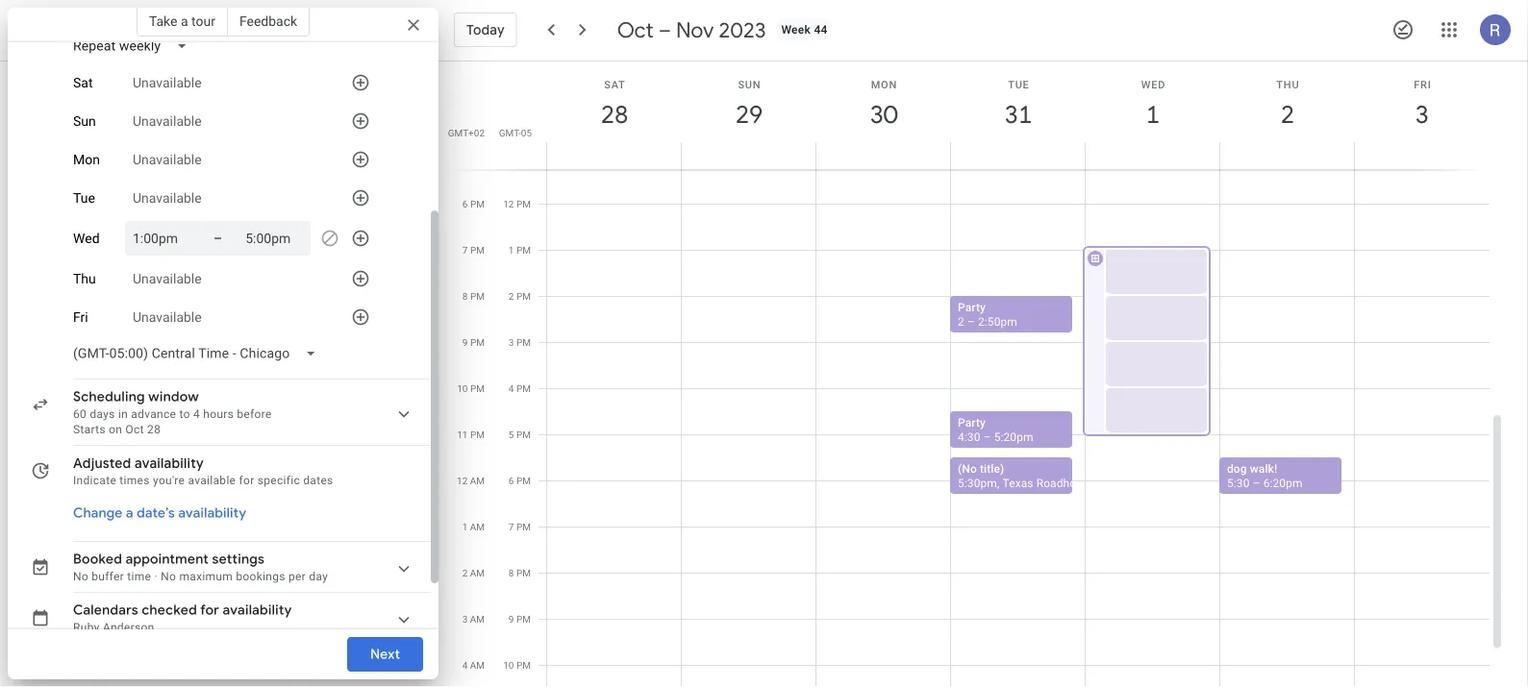 Task type: vqa. For each thing, say whether or not it's contained in the screenshot.
Greg Robinson tree item
no



Task type: describe. For each thing, give the bounding box(es) containing it.
1 pm
[[509, 245, 531, 256]]

gmt+02
[[448, 127, 485, 139]]

– right start time on wednesdays text field
[[214, 230, 222, 246]]

30
[[869, 99, 897, 130]]

wed for wed
[[73, 231, 100, 247]]

party 4:30 – 5:20pm
[[958, 417, 1034, 445]]

gmt-
[[499, 127, 521, 139]]

0 vertical spatial oct
[[617, 16, 654, 43]]

tue 31
[[1004, 78, 1031, 130]]

12 for 12 pm
[[503, 199, 514, 210]]

1 horizontal spatial 7 pm
[[509, 522, 531, 534]]

1 for am
[[462, 522, 468, 534]]

2:50pm
[[979, 316, 1018, 329]]

0 horizontal spatial 8 pm
[[463, 291, 485, 303]]

in
[[118, 408, 128, 421]]

30 column header
[[816, 62, 952, 170]]

3 inside fri 3
[[1415, 99, 1429, 130]]

change
[[73, 505, 123, 522]]

indicate
[[73, 474, 116, 488]]

(no
[[958, 463, 977, 476]]

0 vertical spatial 6
[[463, 199, 468, 210]]

anderson
[[103, 622, 154, 635]]

walk!
[[1251, 463, 1278, 476]]

sat 28
[[600, 78, 627, 130]]

title)
[[980, 463, 1005, 476]]

thu for thu 2
[[1277, 78, 1300, 90]]

times
[[120, 474, 150, 488]]

11
[[457, 430, 468, 441]]

change a date's availability button
[[65, 497, 254, 531]]

1 horizontal spatial 6
[[509, 476, 514, 487]]

adjusted availability indicate times you're available for specific dates
[[73, 455, 333, 488]]

calendars
[[73, 602, 138, 620]]

4 am
[[462, 661, 485, 672]]

4:30
[[958, 431, 981, 445]]

2 column header
[[1220, 62, 1356, 170]]

tue for tue
[[73, 190, 95, 206]]

tour
[[191, 13, 215, 29]]

29
[[735, 99, 762, 130]]

for inside calendars checked for availability ruby anderson
[[200, 602, 219, 620]]

3 pm
[[509, 337, 531, 349]]

0 vertical spatial 7 pm
[[463, 245, 485, 256]]

1 horizontal spatial 10 pm
[[503, 661, 531, 672]]

unavailable for thu
[[133, 271, 202, 287]]

1 vertical spatial 8 pm
[[509, 568, 531, 580]]

take a tour
[[149, 13, 215, 29]]

today
[[467, 21, 505, 38]]

pm up 5 pm
[[517, 383, 531, 395]]

5:30
[[1228, 477, 1250, 491]]

per
[[289, 571, 306, 584]]

sun 29
[[735, 78, 762, 130]]

unavailable for sat
[[133, 75, 202, 91]]

am for 4 am
[[470, 661, 485, 672]]

pm right 1 am
[[517, 522, 531, 534]]

pm right 2 am
[[517, 568, 531, 580]]

for inside adjusted availability indicate times you're available for specific dates
[[239, 474, 254, 488]]

1 inside wed 1
[[1146, 99, 1159, 130]]

unavailable for tue
[[133, 190, 202, 206]]

31
[[1004, 99, 1031, 130]]

advance
[[131, 408, 176, 421]]

wed 1
[[1142, 78, 1166, 130]]

28 inside column header
[[600, 99, 627, 130]]

60
[[73, 408, 87, 421]]

texas
[[1003, 477, 1034, 491]]

nov
[[676, 16, 714, 43]]

specific
[[258, 474, 300, 488]]

sat for sat
[[73, 75, 93, 91]]

pm right 3 am
[[517, 614, 531, 626]]

5:30pm
[[958, 477, 998, 491]]

1 vertical spatial 9 pm
[[509, 614, 531, 626]]

End time on Wednesdays text field
[[246, 227, 303, 250]]

6:20pm
[[1264, 477, 1303, 491]]

2 no from the left
[[161, 571, 176, 584]]

pm left 12 pm
[[470, 199, 485, 210]]

3 am
[[462, 614, 485, 626]]

0 vertical spatial 6 pm
[[463, 199, 485, 210]]

wed for wed 1
[[1142, 78, 1166, 90]]

checked
[[142, 602, 197, 620]]

starts
[[73, 423, 106, 437]]

maximum
[[179, 571, 233, 584]]

to
[[179, 408, 190, 421]]

sunday, october 29 element
[[727, 92, 772, 137]]

friday, november 3 element
[[1401, 92, 1445, 137]]

a for change
[[126, 505, 133, 522]]

4 for 4 pm
[[509, 383, 514, 395]]

– left nov
[[659, 16, 672, 43]]

roadhouse
[[1037, 477, 1096, 491]]

date's
[[137, 505, 175, 522]]

party for 4:30
[[958, 417, 986, 430]]

1 am
[[462, 522, 485, 534]]

1 horizontal spatial 6 pm
[[509, 476, 531, 487]]

take a tour button
[[137, 6, 228, 37]]

you're
[[153, 474, 185, 488]]

unavailable all day image
[[315, 223, 346, 254]]

4 for 4 am
[[462, 661, 468, 672]]

dog
[[1228, 463, 1248, 476]]

0 vertical spatial 7
[[463, 245, 468, 256]]

day
[[309, 571, 328, 584]]

,
[[998, 477, 1000, 491]]

1 column header
[[1085, 62, 1221, 170]]

pm left 3 pm
[[470, 337, 485, 349]]

feedback
[[239, 13, 297, 29]]

pm down 5 pm
[[517, 476, 531, 487]]

1 vertical spatial 10
[[503, 661, 514, 672]]

3 for am
[[462, 614, 468, 626]]

hours
[[203, 408, 234, 421]]

oct inside scheduling window 60 days in advance to 4 hours before starts on oct 28
[[126, 423, 144, 437]]

adjusted
[[73, 455, 131, 472]]

4 pm
[[509, 383, 531, 395]]

pm up 1 pm
[[517, 199, 531, 210]]

pm up 3 pm
[[517, 291, 531, 303]]



Task type: locate. For each thing, give the bounding box(es) containing it.
0 vertical spatial 28
[[600, 99, 627, 130]]

for left specific
[[239, 474, 254, 488]]

0 horizontal spatial 8
[[463, 291, 468, 303]]

4 inside scheduling window 60 days in advance to 4 hours before starts on oct 28
[[193, 408, 200, 421]]

0 horizontal spatial 7 pm
[[463, 245, 485, 256]]

12 down 11
[[457, 476, 468, 487]]

for down the maximum
[[200, 602, 219, 620]]

2 horizontal spatial 3
[[1415, 99, 1429, 130]]

31 column header
[[951, 62, 1086, 170]]

0 horizontal spatial a
[[126, 505, 133, 522]]

saturday, october 28 element
[[593, 92, 637, 137]]

28
[[600, 99, 627, 130], [147, 423, 161, 437]]

0 vertical spatial 8 pm
[[463, 291, 485, 303]]

1 vertical spatial tue
[[73, 190, 95, 206]]

before
[[237, 408, 272, 421]]

1 am from the top
[[470, 476, 485, 487]]

party for 2
[[958, 301, 986, 315]]

1 vertical spatial 3
[[509, 337, 514, 349]]

thu inside 2 column header
[[1277, 78, 1300, 90]]

1 vertical spatial a
[[126, 505, 133, 522]]

4 down 3 am
[[462, 661, 468, 672]]

0 vertical spatial 3
[[1415, 99, 1429, 130]]

28 right 05
[[600, 99, 627, 130]]

tuesday, october 31 element
[[997, 92, 1041, 137]]

None field
[[65, 29, 203, 64], [65, 337, 332, 371], [65, 29, 203, 64], [65, 337, 332, 371]]

1 vertical spatial 12
[[457, 476, 468, 487]]

1 horizontal spatial 9 pm
[[509, 614, 531, 626]]

0 vertical spatial 10 pm
[[457, 383, 485, 395]]

am down 3 am
[[470, 661, 485, 672]]

2 unavailable from the top
[[133, 113, 202, 129]]

2 vertical spatial availability
[[223, 602, 292, 620]]

party inside party 2 – 2:50pm
[[958, 301, 986, 315]]

9 pm left 3 pm
[[463, 337, 485, 349]]

tue for tue 31
[[1009, 78, 1030, 90]]

for
[[239, 474, 254, 488], [200, 602, 219, 620]]

monday, october 30 element
[[862, 92, 906, 137]]

0 horizontal spatial tue
[[73, 190, 95, 206]]

gmt-05
[[499, 127, 532, 139]]

0 vertical spatial 1
[[1146, 99, 1159, 130]]

9 right 3 am
[[509, 614, 514, 626]]

10
[[457, 383, 468, 395], [503, 661, 514, 672]]

0 horizontal spatial 6 pm
[[463, 199, 485, 210]]

1 horizontal spatial sat
[[604, 78, 626, 90]]

12 for 12 am
[[457, 476, 468, 487]]

6 left 12 pm
[[463, 199, 468, 210]]

1 vertical spatial 8
[[509, 568, 514, 580]]

1 horizontal spatial 10
[[503, 661, 514, 672]]

availability inside button
[[178, 505, 246, 522]]

2 vertical spatial 4
[[462, 661, 468, 672]]

booked
[[73, 551, 122, 569]]

sat for sat 28
[[604, 78, 626, 90]]

2 am
[[462, 568, 485, 580]]

oct left nov
[[617, 16, 654, 43]]

1 party from the top
[[958, 301, 986, 315]]

pm right 5
[[517, 430, 531, 441]]

1 horizontal spatial 7
[[509, 522, 514, 534]]

0 horizontal spatial sat
[[73, 75, 93, 91]]

0 vertical spatial 10
[[457, 383, 468, 395]]

no
[[73, 571, 89, 584], [161, 571, 176, 584]]

11 pm
[[457, 430, 485, 441]]

0 vertical spatial sun
[[738, 78, 762, 90]]

buffer
[[92, 571, 124, 584]]

fri inside the 3 column header
[[1415, 78, 1432, 90]]

– down walk!
[[1253, 477, 1261, 491]]

1 vertical spatial for
[[200, 602, 219, 620]]

0 vertical spatial availability
[[135, 455, 204, 472]]

tue inside tue 31
[[1009, 78, 1030, 90]]

thu
[[1277, 78, 1300, 90], [73, 271, 96, 287]]

grid containing 28
[[446, 62, 1506, 688]]

0 horizontal spatial 4
[[193, 408, 200, 421]]

availability for date's
[[178, 505, 246, 522]]

6 pm left 12 pm
[[463, 199, 485, 210]]

1 vertical spatial wed
[[73, 231, 100, 247]]

fri for fri
[[73, 310, 88, 325]]

next button
[[347, 632, 423, 678]]

0 horizontal spatial 28
[[147, 423, 161, 437]]

0 horizontal spatial sun
[[73, 113, 96, 129]]

8 right 2 am
[[509, 568, 514, 580]]

mon for mon
[[73, 152, 100, 168]]

1 vertical spatial party
[[958, 417, 986, 430]]

availability up you're
[[135, 455, 204, 472]]

availability down available
[[178, 505, 246, 522]]

6
[[463, 199, 468, 210], [509, 476, 514, 487]]

3 for pm
[[509, 337, 514, 349]]

fri up friday, november 3 element
[[1415, 78, 1432, 90]]

bookings
[[236, 571, 286, 584]]

4 up 5
[[509, 383, 514, 395]]

pm left 4 pm
[[470, 383, 485, 395]]

–
[[659, 16, 672, 43], [214, 230, 222, 246], [968, 316, 976, 329], [984, 431, 992, 445], [1253, 477, 1261, 491]]

1 vertical spatial 6
[[509, 476, 514, 487]]

– inside "dog walk! 5:30 – 6:20pm"
[[1253, 477, 1261, 491]]

on
[[109, 423, 122, 437]]

10 up 11
[[457, 383, 468, 395]]

availability for for
[[223, 602, 292, 620]]

12 am
[[457, 476, 485, 487]]

– inside party 4:30 – 5:20pm
[[984, 431, 992, 445]]

1 vertical spatial availability
[[178, 505, 246, 522]]

8 left the 2 pm
[[463, 291, 468, 303]]

7 right 1 am
[[509, 522, 514, 534]]

(no title) 5:30pm , texas roadhouse
[[958, 463, 1096, 491]]

1 unavailable from the top
[[133, 75, 202, 91]]

pm left the 2 pm
[[470, 291, 485, 303]]

party up the 2:50pm
[[958, 301, 986, 315]]

fri 3
[[1415, 78, 1432, 130]]

am up 3 am
[[470, 568, 485, 580]]

·
[[154, 571, 158, 584]]

3 am from the top
[[470, 568, 485, 580]]

0 vertical spatial mon
[[871, 78, 898, 90]]

12 pm
[[503, 199, 531, 210]]

0 vertical spatial thu
[[1277, 78, 1300, 90]]

2023
[[719, 16, 766, 43]]

1 horizontal spatial tue
[[1009, 78, 1030, 90]]

1 vertical spatial 6 pm
[[509, 476, 531, 487]]

appointment
[[126, 551, 209, 569]]

1
[[1146, 99, 1159, 130], [509, 245, 514, 256], [462, 522, 468, 534]]

wed left start time on wednesdays text field
[[73, 231, 100, 247]]

am
[[470, 476, 485, 487], [470, 522, 485, 534], [470, 568, 485, 580], [470, 614, 485, 626], [470, 661, 485, 672]]

1 horizontal spatial 9
[[509, 614, 514, 626]]

1 vertical spatial 1
[[509, 245, 514, 256]]

am up 1 am
[[470, 476, 485, 487]]

oct right the 'on'
[[126, 423, 144, 437]]

unavailable for sun
[[133, 113, 202, 129]]

0 horizontal spatial 10 pm
[[457, 383, 485, 395]]

28 inside scheduling window 60 days in advance to 4 hours before starts on oct 28
[[147, 423, 161, 437]]

1 horizontal spatial thu
[[1277, 78, 1300, 90]]

2 pm
[[509, 291, 531, 303]]

change a date's availability
[[73, 505, 246, 522]]

0 vertical spatial 8
[[463, 291, 468, 303]]

0 vertical spatial wed
[[1142, 78, 1166, 90]]

a inside change a date's availability button
[[126, 505, 133, 522]]

mon for mon 30
[[871, 78, 898, 90]]

0 horizontal spatial no
[[73, 571, 89, 584]]

2 party from the top
[[958, 417, 986, 430]]

2 inside thu 2
[[1280, 99, 1294, 130]]

availability inside adjusted availability indicate times you're available for specific dates
[[135, 455, 204, 472]]

next
[[370, 647, 400, 664]]

1 for pm
[[509, 245, 514, 256]]

week
[[782, 23, 811, 37]]

9 left 3 pm
[[463, 337, 468, 349]]

2 vertical spatial 3
[[462, 614, 468, 626]]

mon 30
[[869, 78, 898, 130]]

am for 2 am
[[470, 568, 485, 580]]

5:20pm
[[995, 431, 1034, 445]]

0 vertical spatial 4
[[509, 383, 514, 395]]

oct
[[617, 16, 654, 43], [126, 423, 144, 437]]

pm
[[470, 199, 485, 210], [517, 199, 531, 210], [470, 245, 485, 256], [517, 245, 531, 256], [470, 291, 485, 303], [517, 291, 531, 303], [470, 337, 485, 349], [517, 337, 531, 349], [470, 383, 485, 395], [517, 383, 531, 395], [470, 430, 485, 441], [517, 430, 531, 441], [517, 476, 531, 487], [517, 522, 531, 534], [517, 568, 531, 580], [517, 614, 531, 626], [517, 661, 531, 672]]

6 pm down 5 pm
[[509, 476, 531, 487]]

1 vertical spatial fri
[[73, 310, 88, 325]]

4
[[509, 383, 514, 395], [193, 408, 200, 421], [462, 661, 468, 672]]

0 horizontal spatial 9 pm
[[463, 337, 485, 349]]

am up 2 am
[[470, 522, 485, 534]]

8 pm left the 2 pm
[[463, 291, 485, 303]]

sat
[[73, 75, 93, 91], [604, 78, 626, 90]]

1 horizontal spatial 1
[[509, 245, 514, 256]]

2 horizontal spatial 4
[[509, 383, 514, 395]]

no right ·
[[161, 571, 176, 584]]

0 horizontal spatial 12
[[457, 476, 468, 487]]

2 horizontal spatial 1
[[1146, 99, 1159, 130]]

1 horizontal spatial 3
[[509, 337, 514, 349]]

wed up wednesday, november 1 element in the right of the page
[[1142, 78, 1166, 90]]

2 vertical spatial 1
[[462, 522, 468, 534]]

sun for sun
[[73, 113, 96, 129]]

am for 12 am
[[470, 476, 485, 487]]

0 vertical spatial 9
[[463, 337, 468, 349]]

4 right to
[[193, 408, 200, 421]]

week 44
[[782, 23, 828, 37]]

availability inside calendars checked for availability ruby anderson
[[223, 602, 292, 620]]

1 vertical spatial mon
[[73, 152, 100, 168]]

1 vertical spatial 9
[[509, 614, 514, 626]]

6 unavailable from the top
[[133, 310, 202, 325]]

grid
[[446, 62, 1506, 688]]

1 horizontal spatial 12
[[503, 199, 514, 210]]

1 horizontal spatial 28
[[600, 99, 627, 130]]

5 unavailable from the top
[[133, 271, 202, 287]]

no down "booked"
[[73, 571, 89, 584]]

mon
[[871, 78, 898, 90], [73, 152, 100, 168]]

fri up scheduling
[[73, 310, 88, 325]]

availability
[[135, 455, 204, 472], [178, 505, 246, 522], [223, 602, 292, 620]]

10 pm
[[457, 383, 485, 395], [503, 661, 531, 672]]

9
[[463, 337, 468, 349], [509, 614, 514, 626]]

time
[[127, 571, 151, 584]]

pm up the 2 pm
[[517, 245, 531, 256]]

pm right 11
[[470, 430, 485, 441]]

2 am from the top
[[470, 522, 485, 534]]

1 horizontal spatial 4
[[462, 661, 468, 672]]

7 pm
[[463, 245, 485, 256], [509, 522, 531, 534]]

1 horizontal spatial wed
[[1142, 78, 1166, 90]]

0 vertical spatial fri
[[1415, 78, 1432, 90]]

4 unavailable from the top
[[133, 190, 202, 206]]

0 horizontal spatial 3
[[462, 614, 468, 626]]

0 horizontal spatial for
[[200, 602, 219, 620]]

dog walk! 5:30 – 6:20pm
[[1228, 463, 1303, 491]]

a inside take a tour button
[[181, 13, 188, 29]]

2 inside party 2 – 2:50pm
[[958, 316, 965, 329]]

fri for fri 3
[[1415, 78, 1432, 90]]

0 horizontal spatial 7
[[463, 245, 468, 256]]

8 pm right 2 am
[[509, 568, 531, 580]]

thu 2
[[1277, 78, 1300, 130]]

1 vertical spatial sun
[[73, 113, 96, 129]]

party inside party 4:30 – 5:20pm
[[958, 417, 986, 430]]

booked appointment settings no buffer time · no maximum bookings per day
[[73, 551, 328, 584]]

thursday, november 2 element
[[1266, 92, 1311, 137]]

1 horizontal spatial oct
[[617, 16, 654, 43]]

05
[[521, 127, 532, 139]]

1 horizontal spatial no
[[161, 571, 176, 584]]

wednesday, november 1 element
[[1132, 92, 1176, 137]]

7 left 1 pm
[[463, 245, 468, 256]]

party 2 – 2:50pm
[[958, 301, 1018, 329]]

0 vertical spatial for
[[239, 474, 254, 488]]

7 pm left 1 pm
[[463, 245, 485, 256]]

a left tour
[[181, 13, 188, 29]]

unavailable
[[133, 75, 202, 91], [133, 113, 202, 129], [133, 152, 202, 168], [133, 190, 202, 206], [133, 271, 202, 287], [133, 310, 202, 325]]

party up 4:30
[[958, 417, 986, 430]]

– inside party 2 – 2:50pm
[[968, 316, 976, 329]]

0 horizontal spatial mon
[[73, 152, 100, 168]]

12
[[503, 199, 514, 210], [457, 476, 468, 487]]

calendars checked for availability ruby anderson
[[73, 602, 292, 635]]

take
[[149, 13, 177, 29]]

availability down bookings
[[223, 602, 292, 620]]

0 vertical spatial a
[[181, 13, 188, 29]]

0 vertical spatial party
[[958, 301, 986, 315]]

29 column header
[[681, 62, 817, 170]]

pm up 4 pm
[[517, 337, 531, 349]]

3 column header
[[1355, 62, 1490, 170]]

wed inside 1 column header
[[1142, 78, 1166, 90]]

1 horizontal spatial 8 pm
[[509, 568, 531, 580]]

am down 2 am
[[470, 614, 485, 626]]

0 horizontal spatial 1
[[462, 522, 468, 534]]

4 am from the top
[[470, 614, 485, 626]]

7
[[463, 245, 468, 256], [509, 522, 514, 534]]

unavailable for mon
[[133, 152, 202, 168]]

scheduling window 60 days in advance to 4 hours before starts on oct 28
[[73, 389, 272, 437]]

0 vertical spatial 9 pm
[[463, 337, 485, 349]]

a left date's
[[126, 505, 133, 522]]

unavailable for fri
[[133, 310, 202, 325]]

thu for thu
[[73, 271, 96, 287]]

a for take
[[181, 13, 188, 29]]

1 vertical spatial 7 pm
[[509, 522, 531, 534]]

3 unavailable from the top
[[133, 152, 202, 168]]

5 am from the top
[[470, 661, 485, 672]]

available
[[188, 474, 236, 488]]

12 up 1 pm
[[503, 199, 514, 210]]

9 pm right 3 am
[[509, 614, 531, 626]]

0 horizontal spatial 6
[[463, 199, 468, 210]]

1 no from the left
[[73, 571, 89, 584]]

pm left 1 pm
[[470, 245, 485, 256]]

0 vertical spatial 12
[[503, 199, 514, 210]]

2
[[1280, 99, 1294, 130], [509, 291, 514, 303], [958, 316, 965, 329], [462, 568, 468, 580]]

– right 4:30
[[984, 431, 992, 445]]

28 column header
[[547, 62, 682, 170]]

1 vertical spatial 10 pm
[[503, 661, 531, 672]]

5 pm
[[509, 430, 531, 441]]

0 horizontal spatial fri
[[73, 310, 88, 325]]

1 vertical spatial 28
[[147, 423, 161, 437]]

0 horizontal spatial thu
[[73, 271, 96, 287]]

pm right "4 am"
[[517, 661, 531, 672]]

am for 1 am
[[470, 522, 485, 534]]

dates
[[303, 474, 333, 488]]

sun for sun 29
[[738, 78, 762, 90]]

am for 3 am
[[470, 614, 485, 626]]

ruby
[[73, 622, 100, 635]]

0 horizontal spatial 10
[[457, 383, 468, 395]]

days
[[90, 408, 115, 421]]

window
[[148, 389, 199, 406]]

a
[[181, 13, 188, 29], [126, 505, 133, 522]]

10 pm right "4 am"
[[503, 661, 531, 672]]

1 vertical spatial oct
[[126, 423, 144, 437]]

mon inside mon 30
[[871, 78, 898, 90]]

feedback button
[[228, 6, 310, 37]]

today button
[[454, 7, 517, 53]]

– left the 2:50pm
[[968, 316, 976, 329]]

Start time on Wednesdays text field
[[133, 227, 191, 250]]

8 pm
[[463, 291, 485, 303], [509, 568, 531, 580]]

oct – nov 2023
[[617, 16, 766, 43]]

settings
[[212, 551, 265, 569]]

1 horizontal spatial 8
[[509, 568, 514, 580]]

1 horizontal spatial mon
[[871, 78, 898, 90]]

7 pm right 1 am
[[509, 522, 531, 534]]

10 right "4 am"
[[503, 661, 514, 672]]

6 right 12 am
[[509, 476, 514, 487]]

sat inside sat 28
[[604, 78, 626, 90]]

28 down advance
[[147, 423, 161, 437]]

5
[[509, 430, 514, 441]]

scheduling
[[73, 389, 145, 406]]

sun inside sun 29
[[738, 78, 762, 90]]

0 horizontal spatial oct
[[126, 423, 144, 437]]

wed
[[1142, 78, 1166, 90], [73, 231, 100, 247]]

44
[[814, 23, 828, 37]]

1 vertical spatial 7
[[509, 522, 514, 534]]

10 pm up 11 pm
[[457, 383, 485, 395]]



